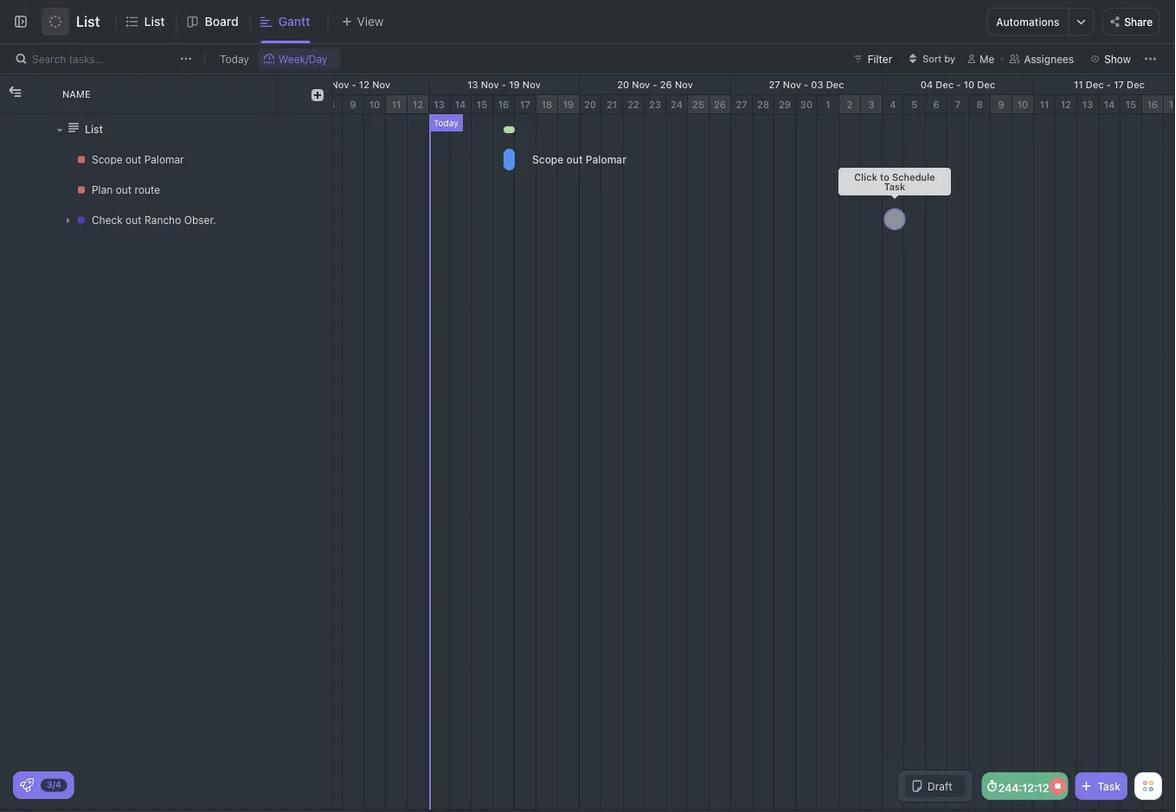 Task type: describe. For each thing, give the bounding box(es) containing it.
1 horizontal spatial  image
[[311, 89, 324, 101]]

4 dec from the left
[[1086, 79, 1104, 90]]

25
[[692, 99, 704, 110]]

route
[[135, 184, 160, 196]]

11 for 1st 11 element from left
[[392, 99, 401, 110]]

gantt link
[[278, 0, 317, 43]]

name
[[62, 89, 90, 100]]

20 for 20 nov - 26 nov
[[617, 79, 629, 90]]

0 horizontal spatial 12
[[359, 79, 370, 90]]

06 nov - 12 nov
[[316, 79, 390, 90]]

to do 
 
 
 
 
 scope out palomar cell
[[52, 144, 277, 175]]

13 nov - 19 nov
[[467, 79, 541, 90]]

24 element
[[666, 95, 688, 114]]

2 9 from the left
[[998, 99, 1004, 110]]

0 vertical spatial 19
[[509, 79, 520, 90]]

3/4
[[47, 780, 61, 790]]

2 17 element from the left
[[1164, 95, 1175, 114]]

automations
[[996, 16, 1059, 28]]

- for 12
[[352, 79, 356, 90]]

1 vertical spatial 19
[[563, 99, 574, 110]]

gantt
[[278, 14, 310, 29]]

13 nov - 19 nov element
[[429, 75, 580, 94]]

out for check out rancho obser. row
[[126, 214, 142, 226]]

22 element
[[623, 95, 645, 114]]

2 8 from the left
[[976, 99, 983, 110]]

0 horizontal spatial  image
[[9, 86, 21, 98]]

28 element
[[753, 95, 774, 114]]

3 nov from the left
[[481, 79, 499, 90]]

tasks...
[[69, 53, 104, 65]]

20 nov - 26 nov element
[[580, 75, 731, 94]]

show button
[[1085, 48, 1136, 69]]

3
[[868, 99, 874, 110]]

list button
[[69, 3, 100, 41]]

29
[[779, 99, 791, 110]]

21 element
[[601, 95, 623, 114]]

share
[[1124, 16, 1153, 28]]

1 17 element from the left
[[515, 95, 536, 114]]

18 element
[[536, 95, 558, 114]]

2 scope out palomar from the left
[[532, 154, 626, 166]]

view button
[[327, 11, 389, 32]]

obser.
[[184, 214, 216, 226]]

me button
[[961, 48, 1001, 69]]

row group containing list
[[0, 114, 332, 810]]

14 for 2nd 14 element from right
[[455, 99, 466, 110]]

1 13 element from the left
[[429, 95, 450, 114]]

check out rancho obser.
[[92, 214, 216, 226]]

06
[[316, 79, 328, 90]]

2 16 element from the left
[[1142, 95, 1164, 114]]

list link
[[144, 0, 172, 43]]

dec for 11
[[1127, 79, 1145, 90]]

12 for second 12 element
[[1061, 99, 1071, 110]]

2 14 element from the left
[[1099, 95, 1121, 114]]

5
[[912, 99, 918, 110]]

list inside list 'cell'
[[85, 123, 103, 135]]

25 element
[[688, 95, 710, 114]]

1 12 element from the left
[[408, 95, 429, 114]]

name column header
[[52, 75, 277, 113]]

2 palomar from the left
[[586, 154, 626, 166]]

search tasks...
[[32, 53, 104, 65]]

out down the "19" element
[[566, 154, 583, 166]]

Search tasks... text field
[[32, 47, 176, 71]]

1 vertical spatial today
[[433, 118, 458, 128]]

list inside list link
[[144, 14, 165, 29]]

1 column header from the left
[[0, 75, 26, 113]]

board link
[[205, 0, 245, 43]]

04
[[920, 79, 933, 90]]

04 dec - 10 dec
[[920, 79, 995, 90]]

list cell
[[52, 114, 277, 144]]

sort by button
[[903, 48, 961, 69]]

filter
[[868, 53, 892, 65]]

30
[[800, 99, 813, 110]]

name row
[[0, 75, 332, 114]]

17 inside 11 dec - 17 dec 8
[[1114, 79, 1124, 90]]

4
[[890, 99, 896, 110]]

2 15 from the left
[[1126, 99, 1136, 110]]

list - 0.00% row
[[0, 114, 332, 144]]

5 nov from the left
[[632, 79, 650, 90]]

1 horizontal spatial 10
[[964, 79, 975, 90]]

2
[[847, 99, 853, 110]]

30 element
[[796, 95, 818, 114]]



Task type: vqa. For each thing, say whether or not it's contained in the screenshot.
13
yes



Task type: locate. For each thing, give the bounding box(es) containing it.
nov
[[331, 79, 349, 90], [372, 79, 390, 90], [481, 79, 499, 90], [522, 79, 541, 90], [632, 79, 650, 90], [675, 79, 693, 90], [783, 79, 801, 90]]

2 horizontal spatial 11
[[1074, 79, 1083, 90]]

dec right 04
[[936, 79, 954, 90]]

- for 26
[[653, 79, 657, 90]]

list up tasks...
[[76, 13, 100, 30]]

9
[[350, 99, 356, 110], [998, 99, 1004, 110]]

to do 
 
 
 
 
 plan out route cell
[[52, 175, 277, 205]]

1 15 element from the left
[[472, 95, 493, 114]]

27 for 27 nov - 03 dec
[[769, 79, 780, 90]]

14 down 11 dec - 17 dec element on the top right of page
[[1104, 99, 1115, 110]]

11 down 06 nov - 12 nov element
[[392, 99, 401, 110]]

12
[[359, 79, 370, 90], [413, 99, 423, 110], [1061, 99, 1071, 110]]

1 horizontal spatial 14 element
[[1099, 95, 1121, 114]]

9 right 7
[[998, 99, 1004, 110]]

14 element down 13 nov - 19 nov
[[450, 95, 472, 114]]

1 horizontal spatial 16 element
[[1142, 95, 1164, 114]]

1 10 element from the left
[[364, 95, 386, 114]]

4 - from the left
[[804, 79, 808, 90]]

0 horizontal spatial today
[[220, 53, 249, 65]]

26 up 24
[[660, 79, 672, 90]]

row group
[[0, 114, 332, 810]]

1 scope out palomar from the left
[[92, 154, 184, 166]]

10 element
[[364, 95, 386, 114], [1012, 95, 1034, 114]]

1 horizontal spatial 11
[[1040, 99, 1049, 110]]

9 down 06 nov - 12 nov
[[350, 99, 356, 110]]

2 horizontal spatial 17
[[1169, 99, 1175, 110]]

list inside list button
[[76, 13, 100, 30]]

1 16 from the left
[[498, 99, 509, 110]]

10 down me button
[[964, 79, 975, 90]]

1 11 element from the left
[[386, 95, 408, 114]]

out for scope out palomar row
[[125, 154, 141, 166]]

2 nov from the left
[[372, 79, 390, 90]]

3 dec from the left
[[977, 79, 995, 90]]

check
[[92, 214, 123, 226]]

1 9 from the left
[[350, 99, 356, 110]]

0 horizontal spatial 16
[[498, 99, 509, 110]]

18
[[541, 99, 552, 110]]

16 down 13 nov - 19 nov
[[498, 99, 509, 110]]

0 horizontal spatial 15
[[477, 99, 487, 110]]

20 up 22
[[617, 79, 629, 90]]

17 down show
[[1114, 79, 1124, 90]]

1 14 element from the left
[[450, 95, 472, 114]]

17 element
[[515, 95, 536, 114], [1164, 95, 1175, 114]]

in progress 
 
 
 
 
 check out rancho obser. cell
[[52, 205, 277, 235]]

1 horizontal spatial 13
[[467, 79, 478, 90]]

3 column header from the left
[[277, 75, 303, 113]]

palomar up to do 
 
 
 
 
 plan out route cell
[[144, 154, 184, 166]]

column header down search
[[26, 75, 52, 113]]

23 element
[[645, 95, 666, 114]]

16 element
[[493, 95, 515, 114], [1142, 95, 1164, 114]]

column header left name
[[0, 75, 26, 113]]

5 - from the left
[[956, 79, 961, 90]]

14 down 13 nov - 19 nov element
[[455, 99, 466, 110]]

plan out route row
[[0, 175, 332, 205]]

list up search tasks... text field
[[144, 14, 165, 29]]

16
[[498, 99, 509, 110], [1147, 99, 1158, 110]]

11 element down assignees button
[[1034, 95, 1056, 114]]

15 element down 13 nov - 19 nov
[[472, 95, 493, 114]]

-
[[352, 79, 356, 90], [502, 79, 506, 90], [653, 79, 657, 90], [804, 79, 808, 90], [956, 79, 961, 90], [1106, 79, 1111, 90]]

12 for first 12 element from left
[[413, 99, 423, 110]]

0 horizontal spatial 19
[[509, 79, 520, 90]]

2 horizontal spatial 10
[[1017, 99, 1028, 110]]

- for 17
[[1106, 79, 1111, 90]]

plan out route
[[92, 184, 160, 196]]

dec down the show dropdown button
[[1086, 79, 1104, 90]]

2 - from the left
[[502, 79, 506, 90]]

sort
[[923, 53, 942, 64]]

1 scope from the left
[[92, 154, 123, 166]]

0 horizontal spatial 17
[[520, 99, 530, 110]]

1 horizontal spatial 14
[[1104, 99, 1115, 110]]

sort by
[[923, 53, 955, 64]]

0 horizontal spatial 12 element
[[408, 95, 429, 114]]

 image left name
[[9, 86, 21, 98]]

1 horizontal spatial 11 element
[[1034, 95, 1056, 114]]

- for 19
[[502, 79, 506, 90]]

27 up 29
[[769, 79, 780, 90]]

1 horizontal spatial 9
[[998, 99, 1004, 110]]

scope down 18 "element"
[[532, 154, 564, 166]]

1 8 from the left
[[328, 99, 335, 110]]

11 element down 06 nov - 12 nov element
[[386, 95, 408, 114]]

13 element
[[429, 95, 450, 114], [1077, 95, 1099, 114]]

2 12 element from the left
[[1056, 95, 1077, 114]]

scope inside cell
[[92, 154, 123, 166]]

dec for 04
[[977, 79, 995, 90]]

1 vertical spatial 26
[[714, 99, 726, 110]]

rancho
[[144, 214, 181, 226]]

check out rancho obser. row
[[0, 205, 332, 235]]

2 column header from the left
[[26, 75, 52, 113]]

1 horizontal spatial 20
[[617, 79, 629, 90]]

1 16 element from the left
[[493, 95, 515, 114]]

0 vertical spatial 27
[[769, 79, 780, 90]]

today inside button
[[220, 53, 249, 65]]

27 nov - 03 dec element
[[731, 75, 883, 94]]

1 horizontal spatial 27
[[769, 79, 780, 90]]

20 right the "19" element
[[584, 99, 596, 110]]

0 vertical spatial 20
[[617, 79, 629, 90]]

03
[[811, 79, 823, 90]]

10 element down 06 nov - 12 nov element
[[364, 95, 386, 114]]

today button
[[215, 48, 254, 69]]

23
[[649, 99, 661, 110]]

0 vertical spatial today
[[220, 53, 249, 65]]

scope out palomar inside to do 
 
 
 
 
 scope out palomar cell
[[92, 154, 184, 166]]

11 dec - 17 dec 8
[[328, 79, 1145, 110]]

11 inside 11 dec - 17 dec 8
[[1074, 79, 1083, 90]]

dec down show
[[1127, 79, 1145, 90]]

scope
[[92, 154, 123, 166], [532, 154, 564, 166]]

11 element
[[386, 95, 408, 114], [1034, 95, 1056, 114]]

dec for 27
[[826, 79, 844, 90]]

1 horizontal spatial 19
[[563, 99, 574, 110]]

26 element
[[710, 95, 731, 114]]

20
[[617, 79, 629, 90], [584, 99, 596, 110]]

out for plan out route row
[[116, 184, 132, 196]]

1 15 from the left
[[477, 99, 487, 110]]

2 16 from the left
[[1147, 99, 1158, 110]]

15 element down 11 dec - 17 dec element on the top right of page
[[1121, 95, 1142, 114]]

1 horizontal spatial 26
[[714, 99, 726, 110]]

6
[[933, 99, 939, 110]]

6 - from the left
[[1106, 79, 1111, 90]]

list down name
[[85, 123, 103, 135]]

dec down me
[[977, 79, 995, 90]]

14 for 2nd 14 element
[[1104, 99, 1115, 110]]

palomar down the 21
[[586, 154, 626, 166]]

1 horizontal spatial palomar
[[586, 154, 626, 166]]

17 element down 11 dec - 17 dec element on the top right of page
[[1164, 95, 1175, 114]]

17
[[1114, 79, 1124, 90], [520, 99, 530, 110], [1169, 99, 1175, 110]]

1 horizontal spatial scope out palomar
[[532, 154, 626, 166]]

1 dec from the left
[[826, 79, 844, 90]]

scope out palomar row
[[0, 144, 332, 175]]

20 element
[[580, 95, 601, 114]]

15 down 11 dec - 17 dec element on the top right of page
[[1126, 99, 1136, 110]]

board
[[205, 14, 239, 29]]

share button
[[1103, 8, 1159, 35]]

view
[[357, 14, 384, 29]]

0 horizontal spatial 10 element
[[364, 95, 386, 114]]

 image down gantt link
[[311, 89, 324, 101]]

12 down 11 dec - 17 dec element on the top right of page
[[1061, 99, 1071, 110]]

scope up "plan"
[[92, 154, 123, 166]]

2 dec from the left
[[936, 79, 954, 90]]

13 element down 13 nov - 19 nov element
[[429, 95, 450, 114]]

2 horizontal spatial 13
[[1082, 99, 1093, 110]]

0 horizontal spatial 16 element
[[493, 95, 515, 114]]

0 horizontal spatial 8
[[328, 99, 335, 110]]

today down 13 nov - 19 nov element
[[433, 118, 458, 128]]

29 element
[[774, 95, 796, 114]]

8 down 06
[[328, 99, 335, 110]]

12 element
[[408, 95, 429, 114], [1056, 95, 1077, 114]]

1 nov from the left
[[331, 79, 349, 90]]

0 horizontal spatial 10
[[369, 99, 380, 110]]

0 horizontal spatial 13
[[434, 99, 445, 110]]

- for 10
[[956, 79, 961, 90]]

04 dec - 10 dec element
[[883, 75, 1034, 94]]

27 element
[[731, 95, 753, 114]]

1 vertical spatial 20
[[584, 99, 596, 110]]

0 horizontal spatial 11 element
[[386, 95, 408, 114]]

8
[[328, 99, 335, 110], [976, 99, 983, 110]]

out right check
[[126, 214, 142, 226]]

dec right 03
[[826, 79, 844, 90]]

28
[[757, 99, 769, 110]]

7
[[955, 99, 961, 110]]

2 horizontal spatial 12
[[1061, 99, 1071, 110]]

0 horizontal spatial 14
[[455, 99, 466, 110]]

12 element down 06 nov - 12 nov element
[[408, 95, 429, 114]]

palomar
[[144, 154, 184, 166], [586, 154, 626, 166]]

by
[[944, 53, 955, 64]]

column header
[[0, 75, 26, 113], [26, 75, 52, 113], [277, 75, 303, 113], [303, 75, 332, 113]]

scope out palomar down the "19" element
[[532, 154, 626, 166]]

1 horizontal spatial 17
[[1114, 79, 1124, 90]]

tree grid containing list
[[0, 75, 332, 810]]

1 horizontal spatial 8
[[976, 99, 983, 110]]

24
[[671, 99, 683, 110]]

0 horizontal spatial 20
[[584, 99, 596, 110]]

assignees button
[[1001, 48, 1082, 69]]

4 nov from the left
[[522, 79, 541, 90]]

12 right 06
[[359, 79, 370, 90]]

0 horizontal spatial 17 element
[[515, 95, 536, 114]]

palomar inside cell
[[144, 154, 184, 166]]

0 horizontal spatial 9
[[350, 99, 356, 110]]

5 dec from the left
[[1127, 79, 1145, 90]]

06 nov - 12 nov element
[[278, 75, 429, 94]]

19 element
[[558, 95, 580, 114]]

2 scope from the left
[[532, 154, 564, 166]]

2 10 element from the left
[[1012, 95, 1034, 114]]

automations button
[[988, 9, 1068, 35]]

8 right 7
[[976, 99, 983, 110]]

7 nov from the left
[[783, 79, 801, 90]]

4 column header from the left
[[303, 75, 332, 113]]

1 horizontal spatial 12 element
[[1056, 95, 1077, 114]]

out up plan out route
[[125, 154, 141, 166]]

11 down assignees
[[1074, 79, 1083, 90]]

scope out palomar up route
[[92, 154, 184, 166]]

16 element down 13 nov - 19 nov
[[493, 95, 515, 114]]

10
[[964, 79, 975, 90], [369, 99, 380, 110], [1017, 99, 1028, 110]]

1 horizontal spatial scope
[[532, 154, 564, 166]]

26 right 25 "element"
[[714, 99, 726, 110]]

12 element down 11 dec - 17 dec element on the top right of page
[[1056, 95, 1077, 114]]

- for 03
[[804, 79, 808, 90]]

17 element left the 18
[[515, 95, 536, 114]]

1 horizontal spatial 12
[[413, 99, 423, 110]]

onboarding checklist button element
[[20, 779, 34, 793]]

0 horizontal spatial 13 element
[[429, 95, 450, 114]]

17 left the 18
[[520, 99, 530, 110]]

search
[[32, 53, 66, 65]]

tree grid
[[0, 75, 332, 810]]

1 horizontal spatial 13 element
[[1077, 95, 1099, 114]]

27 right "26" element
[[736, 99, 747, 110]]

13 element down 11 dec - 17 dec element on the top right of page
[[1077, 95, 1099, 114]]

16 element down 11 dec - 17 dec element on the top right of page
[[1142, 95, 1164, 114]]

19
[[509, 79, 520, 90], [563, 99, 574, 110]]

27
[[769, 79, 780, 90], [736, 99, 747, 110]]

2 13 element from the left
[[1077, 95, 1099, 114]]

10 down assignees button
[[1017, 99, 1028, 110]]

21
[[606, 99, 617, 110]]

dec
[[826, 79, 844, 90], [936, 79, 954, 90], [977, 79, 995, 90], [1086, 79, 1104, 90], [1127, 79, 1145, 90]]

3 - from the left
[[653, 79, 657, 90]]

plan
[[92, 184, 113, 196]]

out right "plan"
[[116, 184, 132, 196]]

2 15 element from the left
[[1121, 95, 1142, 114]]

15
[[477, 99, 487, 110], [1126, 99, 1136, 110]]

column header down gantt link
[[303, 75, 332, 113]]

0 horizontal spatial 26
[[660, 79, 672, 90]]

2 11 element from the left
[[1034, 95, 1056, 114]]

1 palomar from the left
[[144, 154, 184, 166]]

scope out palomar
[[92, 154, 184, 166], [532, 154, 626, 166]]

1 14 from the left
[[455, 99, 466, 110]]

0 horizontal spatial 27
[[736, 99, 747, 110]]

15 down 13 nov - 19 nov
[[477, 99, 487, 110]]

11 dec - 17 dec element
[[1034, 75, 1175, 94]]

8 inside 11 dec - 17 dec 8
[[328, 99, 335, 110]]

6 nov from the left
[[675, 79, 693, 90]]

20 for 20
[[584, 99, 596, 110]]

11
[[1074, 79, 1083, 90], [392, 99, 401, 110], [1040, 99, 1049, 110]]

today down the board link
[[220, 53, 249, 65]]

assignees
[[1024, 53, 1074, 65]]

0 horizontal spatial scope out palomar
[[92, 154, 184, 166]]

- inside 11 dec - 17 dec 8
[[1106, 79, 1111, 90]]

 image
[[9, 86, 21, 98], [311, 89, 324, 101]]

1 vertical spatial 27
[[736, 99, 747, 110]]

out
[[125, 154, 141, 166], [566, 154, 583, 166], [116, 184, 132, 196], [126, 214, 142, 226]]

column header left 06
[[277, 75, 303, 113]]

26
[[660, 79, 672, 90], [714, 99, 726, 110]]

1 horizontal spatial 15 element
[[1121, 95, 1142, 114]]

0 horizontal spatial scope
[[92, 154, 123, 166]]

13
[[467, 79, 478, 90], [434, 99, 445, 110], [1082, 99, 1093, 110]]

0 horizontal spatial 11
[[392, 99, 401, 110]]

0 vertical spatial 26
[[660, 79, 672, 90]]

0 horizontal spatial 14 element
[[450, 95, 472, 114]]

14 element
[[450, 95, 472, 114], [1099, 95, 1121, 114]]

27 nov - 03 dec
[[769, 79, 844, 90]]

10 element down assignees button
[[1012, 95, 1034, 114]]

1 horizontal spatial 17 element
[[1164, 95, 1175, 114]]

1 - from the left
[[352, 79, 356, 90]]

today
[[220, 53, 249, 65], [433, 118, 458, 128]]

16 down 11 dec - 17 dec element on the top right of page
[[1147, 99, 1158, 110]]

244:12:12
[[998, 781, 1049, 794]]

12 down 06 nov - 12 nov element
[[413, 99, 423, 110]]

14 element down 11 dec - 17 dec element on the top right of page
[[1099, 95, 1121, 114]]

1 horizontal spatial 16
[[1147, 99, 1158, 110]]

10 down 06 nov - 12 nov element
[[369, 99, 380, 110]]

22
[[627, 99, 639, 110]]

15 element
[[472, 95, 493, 114], [1121, 95, 1142, 114]]

onboarding checklist button image
[[20, 779, 34, 793]]

me
[[980, 53, 995, 65]]

1
[[826, 99, 830, 110]]

17 down 11 dec - 17 dec element on the top right of page
[[1169, 99, 1175, 110]]

11 down assignees button
[[1040, 99, 1049, 110]]

0 horizontal spatial 15 element
[[472, 95, 493, 114]]

0 horizontal spatial palomar
[[144, 154, 184, 166]]

11 for first 11 element from the right
[[1040, 99, 1049, 110]]

20 nov - 26 nov
[[617, 79, 693, 90]]

task
[[1098, 780, 1121, 793]]

list
[[76, 13, 100, 30], [144, 14, 165, 29], [85, 123, 103, 135]]

1 horizontal spatial 10 element
[[1012, 95, 1034, 114]]

1 horizontal spatial today
[[433, 118, 458, 128]]

27 for 27
[[736, 99, 747, 110]]

show
[[1104, 53, 1131, 65]]

1 horizontal spatial 15
[[1126, 99, 1136, 110]]

14
[[455, 99, 466, 110], [1104, 99, 1115, 110]]

filter button
[[847, 48, 899, 69]]

2 14 from the left
[[1104, 99, 1115, 110]]



